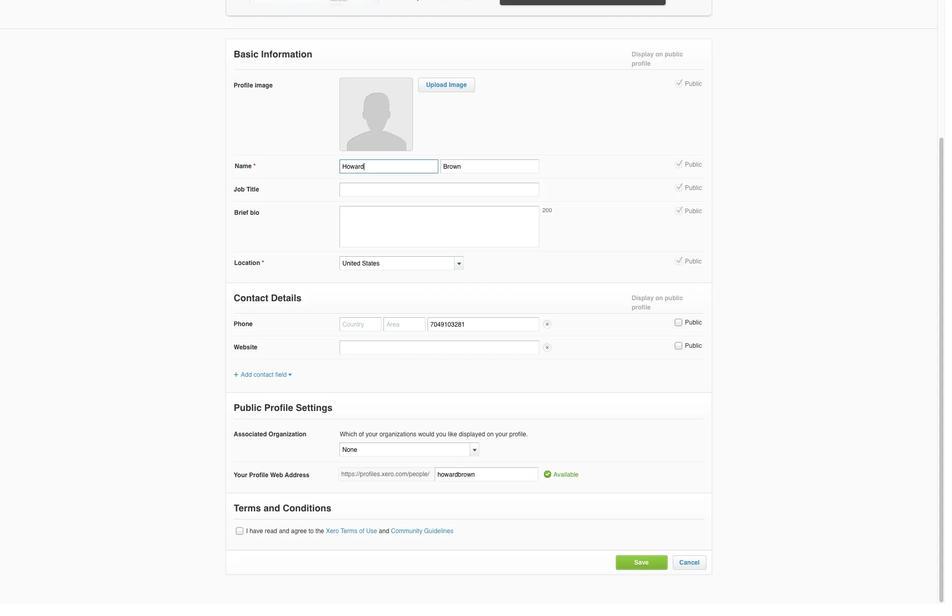 Task type: vqa. For each thing, say whether or not it's contained in the screenshot.
would
yes



Task type: describe. For each thing, give the bounding box(es) containing it.
name
[[235, 163, 252, 170]]

like
[[448, 431, 457, 438]]

4 public button from the top
[[674, 206, 683, 216]]

contact
[[254, 371, 274, 378]]

1 vertical spatial terms
[[341, 528, 358, 535]]

which
[[340, 431, 357, 438]]

Number text field
[[427, 317, 539, 331]]

On button
[[440, 0, 449, 1]]

displayed
[[459, 431, 485, 438]]

https://profiles.xero.com/people/
[[341, 471, 429, 478]]

cancel button
[[679, 559, 700, 566]]

job title
[[234, 186, 259, 193]]

associated
[[234, 431, 267, 438]]

your profile web address
[[234, 472, 310, 479]]

web
[[270, 472, 283, 479]]

Location text field
[[339, 256, 454, 270]]

have
[[250, 528, 263, 535]]

read
[[265, 528, 277, 535]]

the
[[316, 528, 324, 535]]

profile for basic information
[[632, 60, 651, 67]]

profile.
[[509, 431, 528, 438]]

Brief bio text field
[[339, 206, 539, 247]]

image
[[255, 82, 273, 89]]

upload image
[[426, 81, 467, 89]]

public for contact details
[[665, 295, 683, 302]]

200
[[542, 207, 552, 214]]

would
[[418, 431, 434, 438]]

save button
[[634, 559, 649, 566]]

on for details
[[656, 295, 663, 302]]

display on public profile for basic information
[[632, 51, 683, 67]]

job
[[234, 186, 245, 193]]

to
[[309, 528, 314, 535]]

i
[[246, 528, 248, 535]]

website
[[234, 344, 257, 351]]

5 public button from the top
[[674, 257, 683, 266]]

title
[[246, 186, 259, 193]]

1 vertical spatial of
[[359, 528, 364, 535]]

display for information
[[632, 51, 654, 58]]

image
[[449, 81, 467, 89]]

xero
[[326, 528, 339, 535]]

0 vertical spatial profile
[[234, 82, 253, 89]]

use
[[366, 528, 377, 535]]

display for details
[[632, 295, 654, 302]]

organizations
[[379, 431, 416, 438]]

0 horizontal spatial terms
[[234, 503, 261, 514]]

upload image button
[[426, 81, 467, 89]]

information
[[261, 49, 312, 60]]

add contact field button
[[234, 371, 292, 378]]

public for basic information
[[665, 51, 683, 58]]

your
[[234, 472, 247, 479]]

save
[[634, 559, 649, 566]]

profile for public profile settings
[[264, 402, 293, 413]]

7 public button from the top
[[674, 341, 683, 350]]

on for information
[[656, 51, 663, 58]]

1 public button from the top
[[674, 79, 683, 88]]



Task type: locate. For each thing, give the bounding box(es) containing it.
your right which
[[366, 431, 378, 438]]

and up read
[[264, 503, 280, 514]]

1 display from the top
[[632, 51, 654, 58]]

1 vertical spatial on
[[656, 295, 663, 302]]

which of your organizations would you like displayed on your profile.
[[340, 431, 528, 438]]

public
[[665, 51, 683, 58], [665, 295, 683, 302]]

you
[[436, 431, 446, 438]]

of left use
[[359, 528, 364, 535]]

add
[[241, 371, 252, 378]]

organization
[[269, 431, 307, 438]]

0 vertical spatial display on public profile
[[632, 51, 683, 67]]

6 public button from the top
[[674, 318, 683, 327]]

2 profile from the top
[[632, 304, 651, 311]]

1 horizontal spatial terms
[[341, 528, 358, 535]]

associated organization
[[234, 431, 307, 438]]

Country text field
[[339, 317, 381, 331]]

terms up i
[[234, 503, 261, 514]]

profile left "image"
[[234, 82, 253, 89]]

terms right xero
[[341, 528, 358, 535]]

2 vertical spatial on
[[487, 431, 494, 438]]

0 vertical spatial terms
[[234, 503, 261, 514]]

community guidelines link
[[391, 528, 454, 535]]

None text field
[[435, 468, 538, 482]]

public
[[685, 80, 702, 87], [685, 161, 702, 168], [685, 184, 702, 192], [685, 208, 702, 215], [685, 258, 702, 265], [685, 319, 702, 326], [685, 342, 702, 349], [234, 402, 262, 413]]

1 your from the left
[[366, 431, 378, 438]]

agree
[[291, 528, 307, 535]]

2 public button from the top
[[674, 160, 683, 169]]

profile
[[234, 82, 253, 89], [264, 402, 293, 413], [249, 472, 268, 479]]

on
[[656, 51, 663, 58], [656, 295, 663, 302], [487, 431, 494, 438]]

and right use
[[379, 528, 389, 535]]

2 display from the top
[[632, 295, 654, 302]]

profile for contact details
[[632, 304, 651, 311]]

settings
[[296, 402, 333, 413]]

el image
[[288, 373, 292, 377]]

2 public from the top
[[665, 295, 683, 302]]

1 vertical spatial profile
[[264, 402, 293, 413]]

i have read and agree to the xero terms of use and community guidelines
[[246, 528, 454, 535]]

conditions
[[283, 503, 331, 514]]

0 vertical spatial public
[[665, 51, 683, 58]]

field
[[275, 371, 287, 378]]

upload
[[426, 81, 447, 89]]

0 vertical spatial on
[[656, 51, 663, 58]]

0 horizontal spatial your
[[366, 431, 378, 438]]

public profile settings
[[234, 402, 333, 413]]

Name text field
[[339, 159, 438, 173]]

Area text field
[[383, 317, 425, 331]]

available
[[554, 471, 579, 478]]

Last text field
[[440, 159, 539, 173]]

None text field
[[339, 183, 539, 197], [339, 341, 539, 355], [339, 443, 470, 457], [339, 183, 539, 197], [339, 341, 539, 355], [339, 443, 470, 457]]

profile for your profile web address
[[249, 472, 268, 479]]

phone
[[234, 320, 253, 328]]

display
[[632, 51, 654, 58], [632, 295, 654, 302]]

basic
[[234, 49, 259, 60]]

your
[[366, 431, 378, 438], [495, 431, 508, 438]]

of
[[359, 431, 364, 438], [359, 528, 364, 535]]

2 vertical spatial profile
[[249, 472, 268, 479]]

profile image
[[234, 82, 273, 89]]

profile up associated organization on the bottom
[[264, 402, 293, 413]]

location
[[234, 259, 260, 267]]

Off button
[[464, 0, 473, 1]]

2 display on public profile from the top
[[632, 295, 683, 311]]

brief bio
[[234, 209, 259, 216]]

and right read
[[279, 528, 289, 535]]

bio
[[250, 209, 259, 216]]

profile left web
[[249, 472, 268, 479]]

0 vertical spatial of
[[359, 431, 364, 438]]

None button
[[235, 527, 244, 536]]

terms
[[234, 503, 261, 514], [341, 528, 358, 535]]

0 vertical spatial profile
[[632, 60, 651, 67]]

contact details
[[234, 292, 302, 303]]

Public button
[[674, 79, 683, 88], [674, 160, 683, 169], [674, 183, 683, 192], [674, 206, 683, 216], [674, 257, 683, 266], [674, 318, 683, 327], [674, 341, 683, 350]]

0 vertical spatial display
[[632, 51, 654, 58]]

xero terms of use link
[[326, 528, 377, 535]]

terms and conditions
[[234, 503, 331, 514]]

brief
[[234, 209, 248, 216]]

details
[[271, 292, 302, 303]]

your left profile.
[[495, 431, 508, 438]]

address
[[285, 472, 310, 479]]

profile
[[632, 60, 651, 67], [632, 304, 651, 311]]

add contact field
[[241, 371, 287, 378]]

1 horizontal spatial your
[[495, 431, 508, 438]]

display on public profile for contact details
[[632, 295, 683, 311]]

contact
[[234, 292, 268, 303]]

1 vertical spatial public
[[665, 295, 683, 302]]

1 vertical spatial display on public profile
[[632, 295, 683, 311]]

and
[[264, 503, 280, 514], [279, 528, 289, 535], [379, 528, 389, 535]]

1 profile from the top
[[632, 60, 651, 67]]

2 your from the left
[[495, 431, 508, 438]]

3 public button from the top
[[674, 183, 683, 192]]

basic information
[[234, 49, 312, 60]]

1 vertical spatial display
[[632, 295, 654, 302]]

cancel
[[679, 559, 700, 566]]

community
[[391, 528, 422, 535]]

1 public from the top
[[665, 51, 683, 58]]

1 display on public profile from the top
[[632, 51, 683, 67]]

1 vertical spatial profile
[[632, 304, 651, 311]]

guidelines
[[424, 528, 454, 535]]

display on public profile
[[632, 51, 683, 67], [632, 295, 683, 311]]

of right which
[[359, 431, 364, 438]]



